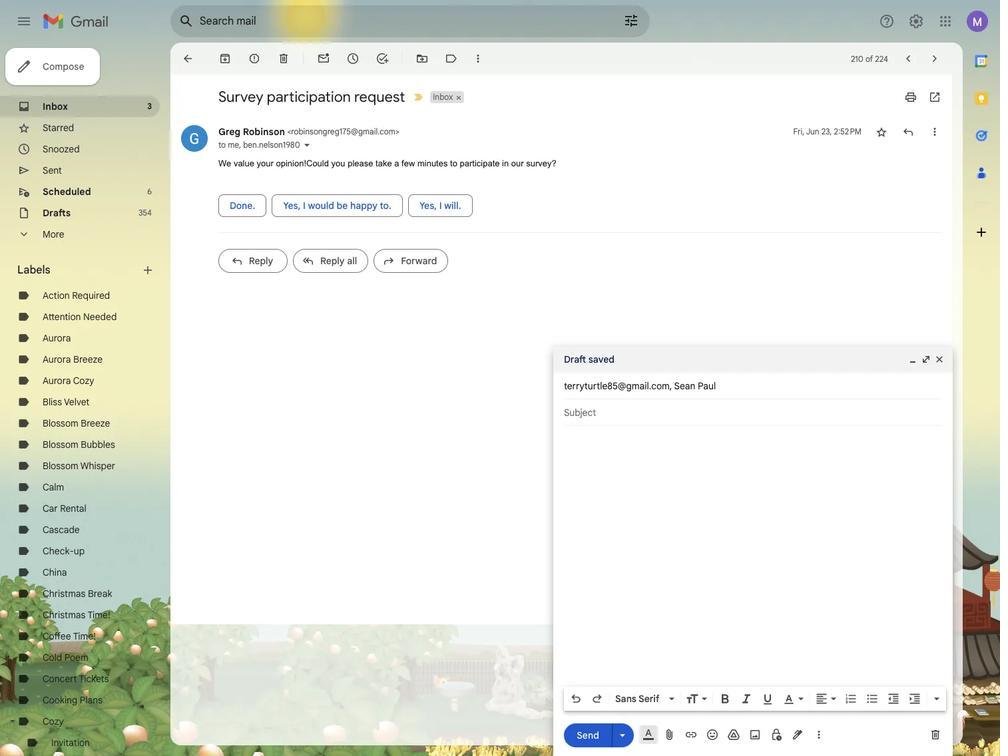 Task type: locate. For each thing, give the bounding box(es) containing it.
2 christmas from the top
[[43, 609, 85, 621]]

inbox inside labels navigation
[[43, 101, 68, 113]]

value
[[234, 158, 254, 168]]

more image
[[471, 52, 485, 65]]

1 vertical spatial to
[[450, 158, 457, 168]]

1 christmas from the top
[[43, 588, 85, 600]]

aurora up the bliss
[[43, 375, 71, 387]]

christmas time! link
[[43, 609, 110, 621]]

labels
[[17, 264, 50, 277]]

compose
[[43, 61, 84, 73]]

blossom for blossom bubbles
[[43, 439, 78, 451]]

take
[[376, 158, 392, 168]]

forward link
[[374, 249, 448, 273]]

redo ‪(⌘y)‬ image
[[591, 693, 604, 706]]

aurora cozy
[[43, 375, 94, 387]]

1 vertical spatial time!
[[73, 631, 96, 643]]

you
[[331, 158, 345, 168]]

blossom down bliss velvet
[[43, 418, 78, 430]]

cozy up velvet at left
[[73, 375, 94, 387]]

1 vertical spatial aurora
[[43, 354, 71, 366]]

0 vertical spatial cozy
[[73, 375, 94, 387]]

aurora for aurora cozy
[[43, 375, 71, 387]]

tickets
[[79, 673, 109, 685]]

time! down break
[[87, 609, 110, 621]]

yes, i will. button
[[408, 194, 473, 217]]

scheduled link
[[43, 186, 91, 198]]

2 vertical spatial aurora
[[43, 375, 71, 387]]

1 vertical spatial breeze
[[81, 418, 110, 430]]

tab list
[[963, 43, 1000, 709]]

draft saved dialog
[[553, 346, 953, 757]]

inbox up starred link
[[43, 101, 68, 113]]

scheduled
[[43, 186, 91, 198]]

coffee time! link
[[43, 631, 96, 643]]

whisper
[[80, 460, 115, 472]]

more send options image
[[616, 729, 629, 742]]

bulleted list ‪(⌘⇧8)‬ image
[[866, 693, 879, 706]]

inbox
[[433, 92, 453, 102], [43, 101, 68, 113]]

underline ‪(⌘u)‬ image
[[761, 693, 774, 707]]

fri, jun 23, 2:52 pm cell
[[794, 125, 862, 139]]

request
[[354, 88, 405, 106]]

cold poem link
[[43, 652, 88, 664]]

draft
[[564, 354, 586, 366]]

to
[[218, 140, 226, 150], [450, 158, 457, 168]]

blossom whisper
[[43, 460, 115, 472]]

yes, i will.
[[419, 199, 461, 211]]

inbox for the inbox button
[[433, 92, 453, 102]]

354
[[138, 208, 152, 218]]

1 horizontal spatial inbox
[[433, 92, 453, 102]]

0 vertical spatial time!
[[87, 609, 110, 621]]

Message Body text field
[[564, 433, 942, 683]]

sans serif
[[615, 693, 660, 705]]

0 vertical spatial aurora
[[43, 332, 71, 344]]

inbox down labels image
[[433, 92, 453, 102]]

christmas for christmas break
[[43, 588, 85, 600]]

0 horizontal spatial inbox
[[43, 101, 68, 113]]

blossom up calm
[[43, 460, 78, 472]]

indent less ‪(⌘[)‬ image
[[887, 693, 900, 706]]

0 vertical spatial to
[[218, 140, 226, 150]]

,
[[239, 140, 241, 150], [670, 380, 672, 392]]

Search mail text field
[[200, 15, 586, 28]]

blossom bubbles
[[43, 439, 115, 451]]

undo ‪(⌘z)‬ image
[[569, 693, 583, 706]]

cozy
[[73, 375, 94, 387], [43, 716, 64, 728]]

invitation link
[[51, 737, 90, 749]]

minimize image
[[908, 354, 918, 365]]

1 vertical spatial blossom
[[43, 439, 78, 451]]

1 blossom from the top
[[43, 418, 78, 430]]

numbered list ‪(⌘⇧7)‬ image
[[844, 693, 858, 706]]

yes,
[[419, 199, 437, 211]]

1 vertical spatial cozy
[[43, 716, 64, 728]]

3 aurora from the top
[[43, 375, 71, 387]]

italic ‪(⌘i)‬ image
[[740, 693, 753, 706]]

christmas down china
[[43, 588, 85, 600]]

cold
[[43, 652, 62, 664]]

terryturtle85@gmail.com
[[564, 380, 670, 392]]

aurora down attention
[[43, 332, 71, 344]]

to right the minutes
[[450, 158, 457, 168]]

required
[[72, 290, 110, 302]]

starred link
[[43, 122, 74, 134]]

please
[[348, 158, 373, 168]]

1 horizontal spatial ,
[[670, 380, 672, 392]]

, down greg
[[239, 140, 241, 150]]

blossom down "blossom breeze" link
[[43, 439, 78, 451]]

210
[[851, 54, 864, 64]]

to left me
[[218, 140, 226, 150]]

plans
[[80, 695, 103, 707]]

sean
[[674, 380, 696, 392]]

minutes
[[418, 158, 448, 168]]

inbox link
[[43, 101, 68, 113]]

3 blossom from the top
[[43, 460, 78, 472]]

inbox inside button
[[433, 92, 453, 102]]

time! for coffee time!
[[73, 631, 96, 643]]

cozy down "cooking"
[[43, 716, 64, 728]]

0 vertical spatial blossom
[[43, 418, 78, 430]]

insert files using drive image
[[727, 729, 741, 742]]

christmas up coffee time! 'link'
[[43, 609, 85, 621]]

indent more ‪(⌘])‬ image
[[908, 693, 922, 706]]

time! down christmas time!
[[73, 631, 96, 643]]

search mail image
[[174, 9, 198, 33]]

toggle confidential mode image
[[770, 729, 783, 742]]

2 blossom from the top
[[43, 439, 78, 451]]

0 horizontal spatial ,
[[239, 140, 241, 150]]

breeze
[[73, 354, 103, 366], [81, 418, 110, 430]]

breeze up the bubbles
[[81, 418, 110, 430]]

0 vertical spatial christmas
[[43, 588, 85, 600]]

add to tasks image
[[376, 52, 389, 65]]

robinsongreg175@gmail.com
[[291, 127, 395, 137]]

, left "sean"
[[670, 380, 672, 392]]

action required
[[43, 290, 110, 302]]

coffee time!
[[43, 631, 96, 643]]

more options image
[[815, 729, 823, 742]]

paul
[[698, 380, 716, 392]]

insert signature image
[[791, 729, 804, 742]]

sent link
[[43, 164, 62, 176]]

not starred image
[[875, 125, 888, 139]]

report spam image
[[248, 52, 261, 65]]

1 vertical spatial ,
[[670, 380, 672, 392]]

1 vertical spatial christmas
[[43, 609, 85, 621]]

blossom bubbles link
[[43, 439, 115, 451]]

sans serif option
[[613, 693, 667, 706]]

formatting options toolbar
[[564, 687, 946, 711]]

greg robinson cell
[[218, 126, 399, 138]]

car rental link
[[43, 503, 86, 515]]

greg robinson < robinsongreg175@gmail.com >
[[218, 126, 399, 138]]

breeze for blossom breeze
[[81, 418, 110, 430]]

aurora down aurora link
[[43, 354, 71, 366]]

older image
[[928, 52, 942, 65]]

blossom whisper link
[[43, 460, 115, 472]]

breeze up the aurora cozy
[[73, 354, 103, 366]]

aurora breeze
[[43, 354, 103, 366]]

move to image
[[416, 52, 429, 65]]

few
[[402, 158, 415, 168]]

1 aurora from the top
[[43, 332, 71, 344]]

inbox button
[[430, 91, 454, 103]]

0 vertical spatial ,
[[239, 140, 241, 150]]

2 aurora from the top
[[43, 354, 71, 366]]

check-
[[43, 545, 74, 557]]

0 vertical spatial breeze
[[73, 354, 103, 366]]

1 horizontal spatial cozy
[[73, 375, 94, 387]]

210 of 224
[[851, 54, 888, 64]]

, inside draft saved 'dialog'
[[670, 380, 672, 392]]

0 horizontal spatial cozy
[[43, 716, 64, 728]]

sent
[[43, 164, 62, 176]]

saved
[[588, 354, 615, 366]]

cozy link
[[43, 716, 64, 728]]

blossom
[[43, 418, 78, 430], [43, 439, 78, 451], [43, 460, 78, 472]]

christmas break
[[43, 588, 112, 600]]

we
[[218, 158, 231, 168]]

invitation
[[51, 737, 90, 749]]

224
[[875, 54, 888, 64]]

None search field
[[170, 5, 650, 37]]

2 vertical spatial blossom
[[43, 460, 78, 472]]

more formatting options image
[[930, 693, 944, 706]]

show details image
[[303, 141, 311, 149]]

discard draft ‪(⌘⇧d)‬ image
[[929, 729, 942, 742]]

aurora cozy link
[[43, 375, 94, 387]]

up
[[74, 545, 85, 557]]

delete image
[[277, 52, 290, 65]]



Task type: describe. For each thing, give the bounding box(es) containing it.
robinson
[[243, 126, 285, 138]]

close image
[[934, 354, 945, 365]]

breeze for aurora breeze
[[73, 354, 103, 366]]

>
[[395, 127, 399, 137]]

more button
[[0, 224, 160, 245]]

in
[[502, 158, 509, 168]]

serif
[[639, 693, 660, 705]]

christmas for christmas time!
[[43, 609, 85, 621]]

coffee
[[43, 631, 71, 643]]

fri, jun 23, 2:52 pm
[[794, 127, 862, 137]]

settings image
[[908, 13, 924, 29]]

blossom breeze link
[[43, 418, 110, 430]]

insert photo image
[[749, 729, 762, 742]]

opinion!could
[[276, 158, 329, 168]]

snoozed link
[[43, 143, 80, 155]]

cooking plans link
[[43, 695, 103, 707]]

send button
[[564, 724, 612, 748]]

calm link
[[43, 481, 64, 493]]

cascade
[[43, 524, 80, 536]]

ben.nelson1980
[[243, 140, 300, 150]]

your
[[257, 158, 274, 168]]

will.
[[444, 199, 461, 211]]

terryturtle85@gmail.com , sean paul
[[564, 380, 716, 392]]

aurora breeze link
[[43, 354, 103, 366]]

car
[[43, 503, 58, 515]]

Not starred checkbox
[[875, 125, 888, 139]]

main menu image
[[16, 13, 32, 29]]

attach files image
[[663, 729, 677, 742]]

velvet
[[64, 396, 89, 408]]

concert tickets link
[[43, 673, 109, 685]]

labels navigation
[[0, 43, 170, 757]]

break
[[88, 588, 112, 600]]

aurora link
[[43, 332, 71, 344]]

concert tickets
[[43, 673, 109, 685]]

bubbles
[[81, 439, 115, 451]]

survey participation request
[[218, 88, 405, 106]]

compose button
[[5, 48, 100, 85]]

bold ‪(⌘b)‬ image
[[719, 693, 732, 706]]

insert link ‪(⌘k)‬ image
[[685, 729, 698, 742]]

our
[[511, 158, 524, 168]]

action
[[43, 290, 70, 302]]

attention needed link
[[43, 311, 117, 323]]

calm
[[43, 481, 64, 493]]

support image
[[879, 13, 895, 29]]

aurora for aurora breeze
[[43, 354, 71, 366]]

jun
[[806, 127, 819, 137]]

check-up link
[[43, 545, 85, 557]]

pop out image
[[921, 354, 932, 365]]

time! for christmas time!
[[87, 609, 110, 621]]

0 horizontal spatial to
[[218, 140, 226, 150]]

snoozed
[[43, 143, 80, 155]]

labels heading
[[17, 264, 141, 277]]

newer image
[[902, 52, 915, 65]]

concert
[[43, 673, 77, 685]]

advanced search options image
[[618, 7, 645, 34]]

check-up
[[43, 545, 85, 557]]

<
[[287, 127, 291, 137]]

christmas break link
[[43, 588, 112, 600]]

participate
[[460, 158, 500, 168]]

aurora for aurora link
[[43, 332, 71, 344]]

survey?
[[526, 158, 557, 168]]

we value your opinion!could you please take a few minutes to participate in our survey?
[[218, 158, 557, 168]]

cascade link
[[43, 524, 80, 536]]

attention
[[43, 311, 81, 323]]

rental
[[60, 503, 86, 515]]

bliss velvet link
[[43, 396, 89, 408]]

2:52 pm
[[834, 127, 862, 137]]

participation
[[267, 88, 351, 106]]

sans
[[615, 693, 637, 705]]

bliss velvet
[[43, 396, 89, 408]]

i
[[439, 199, 442, 211]]

drafts link
[[43, 207, 71, 219]]

christmas time!
[[43, 609, 110, 621]]

blossom for blossom whisper
[[43, 460, 78, 472]]

poem
[[64, 652, 88, 664]]

6
[[147, 186, 152, 196]]

starred
[[43, 122, 74, 134]]

23,
[[822, 127, 832, 137]]

archive image
[[218, 52, 232, 65]]

cooking
[[43, 695, 77, 707]]

fri,
[[794, 127, 805, 137]]

car rental
[[43, 503, 86, 515]]

attention needed
[[43, 311, 117, 323]]

1 horizontal spatial to
[[450, 158, 457, 168]]

drafts
[[43, 207, 71, 219]]

Subject field
[[564, 406, 942, 420]]

more
[[43, 228, 64, 240]]

action required link
[[43, 290, 110, 302]]

inbox for inbox link
[[43, 101, 68, 113]]

blossom breeze
[[43, 418, 110, 430]]

insert emoji ‪(⌘⇧2)‬ image
[[706, 729, 719, 742]]

bliss
[[43, 396, 62, 408]]

blossom for blossom breeze
[[43, 418, 78, 430]]

snooze image
[[346, 52, 360, 65]]

survey
[[218, 88, 264, 106]]

cold poem
[[43, 652, 88, 664]]

me
[[228, 140, 239, 150]]

china
[[43, 567, 67, 579]]

gmail image
[[43, 8, 115, 35]]

back to inbox image
[[181, 52, 194, 65]]

labels image
[[445, 52, 458, 65]]



Task type: vqa. For each thing, say whether or not it's contained in the screenshot.
Sent
yes



